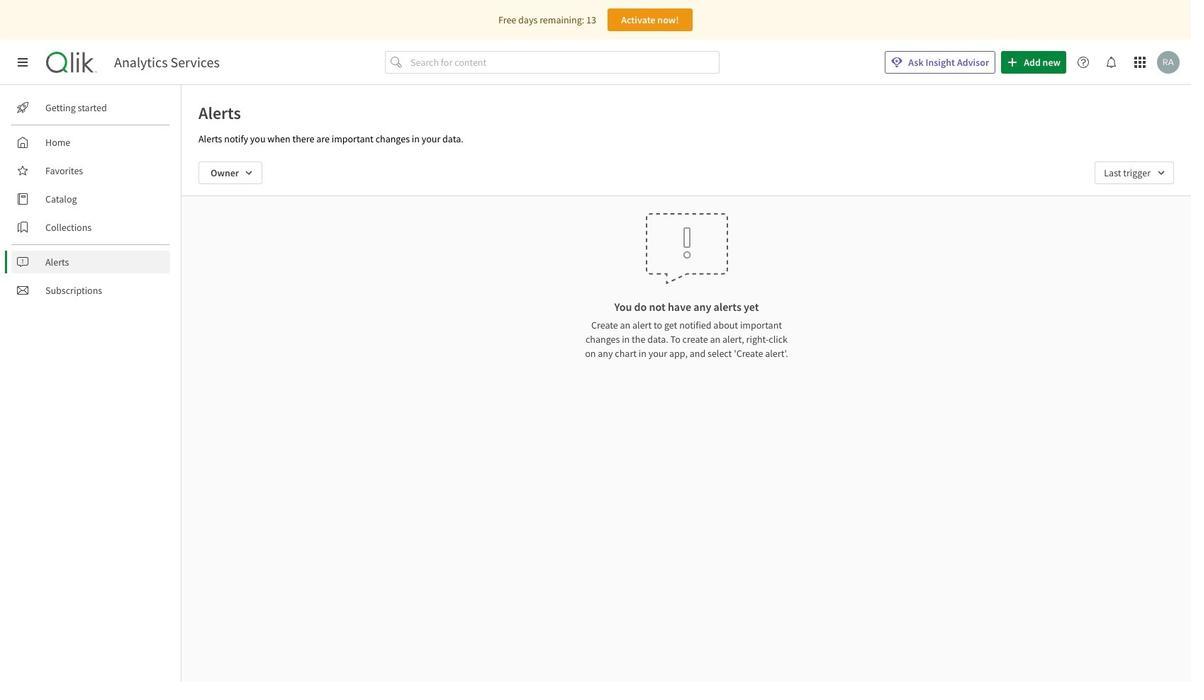 Task type: locate. For each thing, give the bounding box(es) containing it.
navigation pane element
[[0, 91, 181, 308]]

None field
[[1095, 162, 1174, 184]]

analytics services element
[[114, 54, 220, 71]]

Search for content text field
[[408, 51, 720, 74]]



Task type: vqa. For each thing, say whether or not it's contained in the screenshot.
Analytics Services element
yes



Task type: describe. For each thing, give the bounding box(es) containing it.
ruby anderson image
[[1157, 51, 1180, 74]]

close sidebar menu image
[[17, 57, 28, 68]]

filters region
[[181, 150, 1191, 196]]

none field inside filters region
[[1095, 162, 1174, 184]]



